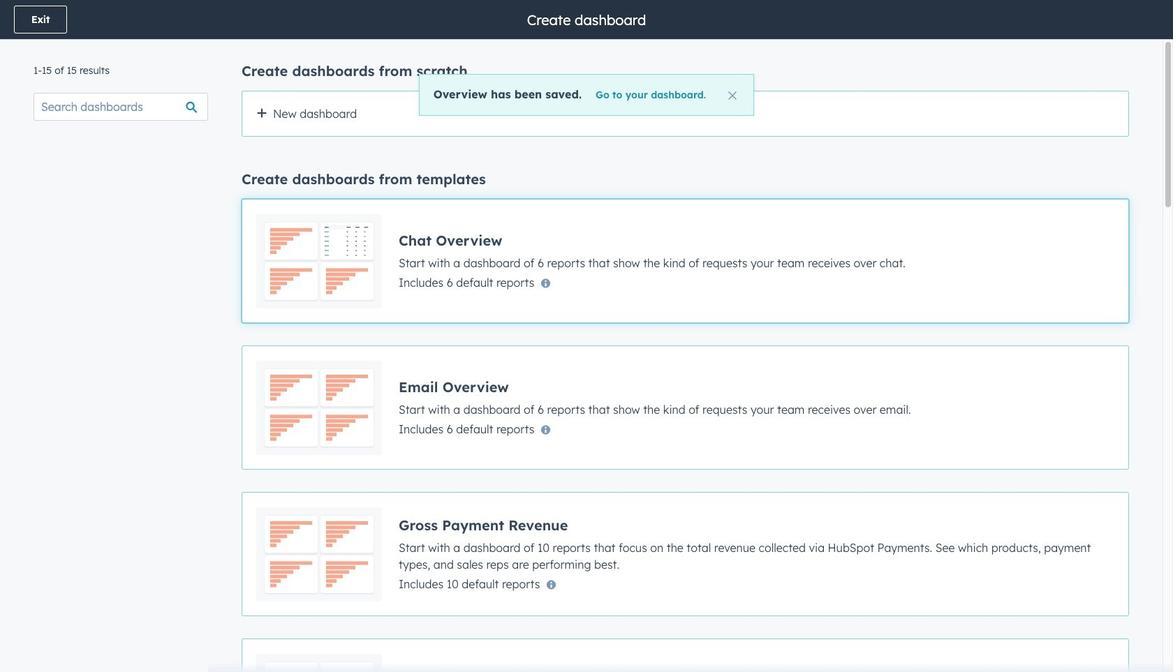 Task type: vqa. For each thing, say whether or not it's contained in the screenshot.
Search search box
yes



Task type: locate. For each thing, give the bounding box(es) containing it.
None checkbox
[[242, 346, 1130, 470], [242, 639, 1130, 673]]

none checkbox chat overview
[[242, 199, 1130, 324]]

1 vertical spatial none checkbox
[[242, 639, 1130, 673]]

0 vertical spatial none checkbox
[[242, 346, 1130, 470]]

none checkbox the email overview
[[242, 346, 1130, 470]]

chat overview image
[[256, 214, 382, 309]]

alert
[[419, 74, 755, 116]]

marketing image
[[256, 654, 382, 673]]

email overview image
[[256, 361, 382, 456]]

2 none checkbox from the top
[[242, 639, 1130, 673]]

None checkbox
[[242, 91, 1130, 137], [242, 199, 1130, 324], [242, 493, 1130, 617], [242, 91, 1130, 137]]

none checkbox marketing
[[242, 639, 1130, 673]]

none checkbox the gross payment revenue
[[242, 493, 1130, 617]]

1 none checkbox from the top
[[242, 346, 1130, 470]]



Task type: describe. For each thing, give the bounding box(es) containing it.
gross payment revenue image
[[256, 507, 382, 602]]

close image
[[729, 92, 737, 100]]

page section element
[[0, 0, 1174, 39]]

Search search field
[[34, 93, 208, 121]]



